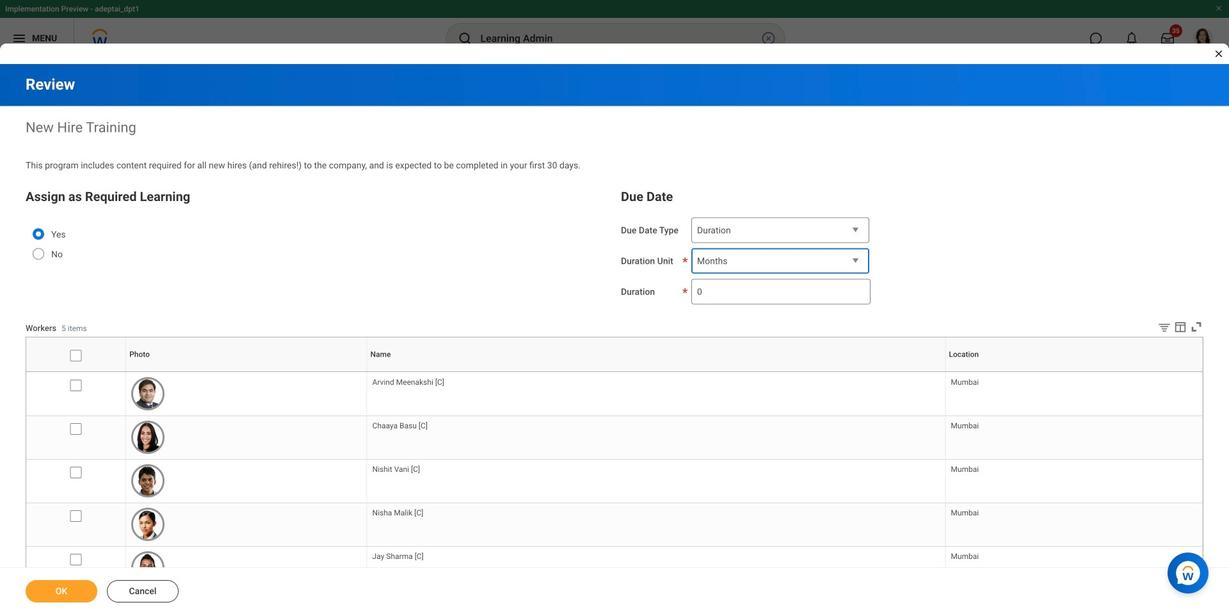 Task type: locate. For each thing, give the bounding box(es) containing it.
arvind meenakshi [c] element
[[373, 375, 444, 387]]

column header
[[26, 372, 126, 373]]

banner
[[0, 0, 1230, 59]]

2 group from the left
[[621, 187, 1204, 305]]

2 mumbai element from the top
[[951, 419, 979, 430]]

jay sharma [c] element
[[373, 550, 424, 561]]

search image
[[458, 31, 473, 46]]

dialog
[[0, 0, 1230, 614]]

notifications large image
[[1126, 32, 1139, 45]]

1 mumbai element from the top
[[951, 375, 979, 387]]

profile logan mcneil element
[[1186, 24, 1222, 53]]

mumbai element for 'nisha malik [c]' element
[[951, 506, 979, 517]]

row element
[[26, 337, 1206, 372]]

employee's photo (nisha malik [c]) image
[[131, 508, 165, 541]]

select to filter grid data image
[[1158, 321, 1172, 334]]

inbox large image
[[1162, 32, 1175, 45]]

employee's photo (arvind meenakshi [c]) image
[[131, 377, 165, 410]]

toolbar
[[1148, 320, 1204, 337]]

mumbai element for chaaya basu [c] element
[[951, 419, 979, 430]]

4 mumbai element from the top
[[951, 506, 979, 517]]

mumbai element for arvind meenakshi [c] element
[[951, 375, 979, 387]]

5 mumbai element from the top
[[951, 550, 979, 561]]

group
[[26, 187, 608, 276], [621, 187, 1204, 305]]

0 horizontal spatial group
[[26, 187, 608, 276]]

main content
[[0, 64, 1230, 614]]

nishit vani [c] element
[[373, 462, 420, 474]]

None text field
[[692, 279, 871, 305]]

close review image
[[1214, 49, 1224, 59]]

mumbai element
[[951, 375, 979, 387], [951, 419, 979, 430], [951, 462, 979, 474], [951, 506, 979, 517], [951, 550, 979, 561]]

1 horizontal spatial group
[[621, 187, 1204, 305]]



Task type: describe. For each thing, give the bounding box(es) containing it.
none text field inside group
[[692, 279, 871, 305]]

x circle image
[[761, 31, 776, 46]]

nisha malik [c] element
[[373, 506, 424, 517]]

mumbai element for jay sharma [c] element
[[951, 550, 979, 561]]

3 mumbai element from the top
[[951, 462, 979, 474]]

employee's photo (nishit vani [c]) image
[[131, 464, 165, 498]]

click to view/edit grid preferences image
[[1174, 320, 1188, 334]]

fullscreen image
[[1190, 320, 1204, 334]]

chaaya basu [c] element
[[373, 419, 428, 430]]

close environment banner image
[[1216, 4, 1223, 12]]

employee's photo (chaaya basu [c]) image
[[131, 421, 165, 454]]

1 group from the left
[[26, 187, 608, 276]]

workday assistant region
[[1168, 548, 1214, 594]]



Task type: vqa. For each thing, say whether or not it's contained in the screenshot.
2nd "Mumbai" ELEMENT from the top of the page
yes



